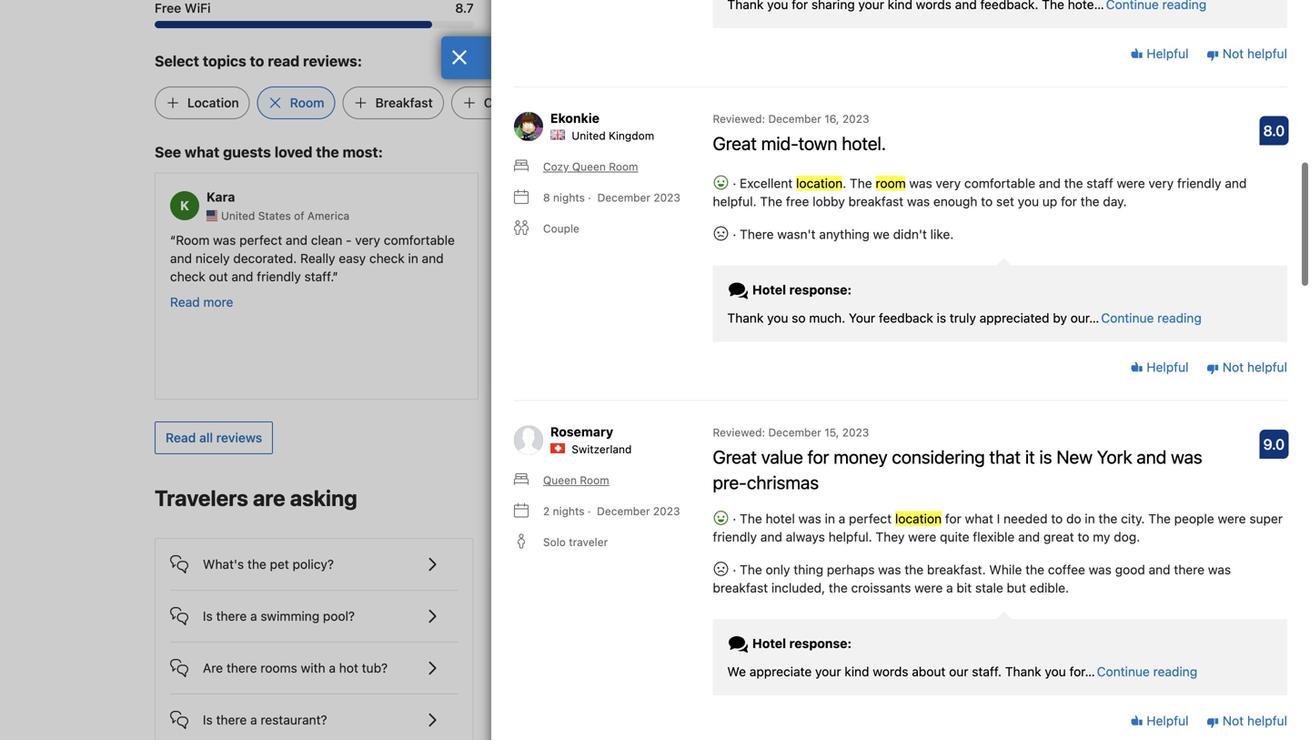 Task type: locate. For each thing, give the bounding box(es) containing it.
read inside this is a carousel with rotating slides. it displays featured reviews of the property. use the next and previous buttons to navigate. region
[[170, 294, 200, 309]]

not helpful button
[[1207, 45, 1288, 63], [1207, 358, 1288, 377], [1207, 712, 1288, 730]]

reading
[[1158, 310, 1202, 325], [1154, 664, 1198, 679]]

nights right 8
[[554, 191, 585, 204]]

still looking?
[[942, 617, 1051, 638]]

hotel up appreciate
[[753, 635, 787, 650]]

1 vertical spatial nights
[[553, 505, 585, 517]]

2 states from the left
[[936, 209, 968, 222]]

0 vertical spatial nights
[[554, 191, 585, 204]]

0 vertical spatial we
[[728, 664, 747, 679]]

1 vertical spatial not helpful
[[1220, 360, 1288, 375]]

not helpful button for great mid-town hotel.
[[1207, 358, 1288, 377]]

was very comfortable and the staff were very friendly and helpful. the free lobby breakfast was enough to set you up for the day.
[[713, 176, 1247, 209]]

coffee
[[847, 324, 887, 339]]

1 helpful button from the top
[[1131, 45, 1189, 63]]

reading for great value for money considering that it is new york and was pre-chrismas
[[1154, 664, 1198, 679]]

america up clean
[[308, 209, 350, 222]]

check up read more
[[170, 269, 206, 284]]

was inside " very cool area and the team was super friendly and helpful.
[[682, 232, 705, 247]]

2 hotel response: from the top
[[750, 635, 852, 650]]

0 horizontal spatial breakfast
[[713, 580, 768, 595]]

not helpful button for great value for money considering that it is new york and was pre-chrismas
[[1207, 712, 1288, 730]]

what for see
[[185, 143, 220, 160]]

1 horizontal spatial you
[[1018, 194, 1040, 209]]

2 not helpful from the top
[[1220, 360, 1288, 375]]

0 horizontal spatial you
[[768, 310, 789, 325]]

and inside great value for money considering that it is new york and was pre-chrismas
[[1137, 446, 1167, 467]]

is there a restaurant? button
[[170, 694, 458, 731]]

·
[[730, 176, 740, 191], [588, 191, 592, 204], [733, 226, 737, 242], [588, 505, 591, 517], [730, 511, 740, 526], [730, 562, 740, 577]]

3 helpful from the top
[[1144, 713, 1189, 728]]

3 helpful button from the top
[[1131, 712, 1189, 730]]

the up croissants
[[905, 562, 924, 577]]

check right easy
[[370, 251, 405, 266]]

not helpful for great value for money considering that it is new york and was pre-chrismas
[[1220, 713, 1288, 728]]

2 horizontal spatial "
[[847, 232, 853, 247]]

3 not helpful from the top
[[1220, 713, 1288, 728]]

0 vertical spatial not helpful
[[1220, 46, 1288, 61]]

queen up 2
[[543, 474, 577, 486]]

0 horizontal spatial states
[[258, 209, 291, 222]]

0 vertical spatial location
[[797, 176, 843, 191]]

york right score
[[1133, 2, 1156, 14]]

there for is there a swimming pool?
[[216, 608, 247, 623]]

reviews
[[216, 430, 262, 445]]

0 vertical spatial york
[[1133, 2, 1156, 14]]

2 helpful from the top
[[1144, 360, 1189, 375]]

1 vertical spatial super
[[1250, 511, 1284, 526]]

k
[[180, 198, 189, 213]]

3 not from the top
[[1223, 713, 1245, 728]]

new inside great value for money considering that it is new york and was pre-chrismas
[[1057, 446, 1093, 467]]

reviewed: up the value
[[713, 426, 766, 439]]

2 vertical spatial not helpful button
[[1207, 712, 1288, 730]]

0 horizontal spatial "
[[333, 269, 338, 284]]

breakfast down room
[[849, 194, 904, 209]]

0 vertical spatial thank
[[728, 310, 764, 325]]

continue reading link for great mid-town hotel.
[[1102, 309, 1202, 327]]

0 vertical spatial is
[[203, 608, 213, 623]]

thank you so much. your feedback is truly appreciated by our… continue reading
[[728, 310, 1202, 325]]

1 vertical spatial read
[[166, 430, 196, 445]]

1 vertical spatial new
[[1057, 446, 1093, 467]]

we left have
[[864, 719, 883, 734]]

you left so
[[768, 310, 789, 325]]

1 vertical spatial great
[[713, 446, 757, 467]]

0 horizontal spatial new
[[1057, 446, 1093, 467]]

0 vertical spatial not
[[1223, 46, 1245, 61]]

0 vertical spatial breakfast
[[849, 194, 904, 209]]

1 reviewed: from the top
[[713, 112, 766, 125]]

1 vertical spatial not
[[1223, 360, 1245, 375]]

there
[[1175, 562, 1205, 577], [216, 608, 247, 623], [227, 660, 257, 675], [216, 712, 247, 727]]

1 horizontal spatial what
[[965, 511, 994, 526]]

2 is from the top
[[203, 712, 213, 727]]

there down what's
[[216, 608, 247, 623]]

2 helpful button from the top
[[1131, 358, 1189, 377]]

1 horizontal spatial is
[[1040, 446, 1053, 467]]

2 reviewed: from the top
[[713, 426, 766, 439]]

great up pre-
[[713, 446, 757, 467]]

helpful. inside " very cool area and the team was super friendly and helpful.
[[534, 251, 576, 266]]

3 " from the left
[[847, 232, 853, 247]]

the
[[850, 176, 873, 191], [760, 194, 783, 209], [740, 511, 763, 526], [1149, 511, 1172, 526], [740, 562, 763, 577]]

" room was perfect and clean - very comfortable and nicely decorated. really easy check in and check out and friendly staff.
[[170, 232, 455, 284]]

united down ekonkie
[[572, 129, 606, 142]]

december up the value
[[769, 426, 822, 439]]

reviewed: december 16, 2023
[[713, 112, 870, 125]]

read all reviews
[[166, 430, 262, 445]]

desk
[[897, 287, 925, 302]]

helpful
[[1248, 46, 1288, 61], [1248, 360, 1288, 375], [1248, 713, 1288, 728]]

super inside " very cool area and the team was super friendly and helpful.
[[709, 232, 742, 247]]

your
[[849, 310, 876, 325]]

not for great value for money considering that it is new york and was pre-chrismas
[[1223, 713, 1245, 728]]

1 vertical spatial not helpful button
[[1207, 358, 1288, 377]]

very up enough
[[936, 176, 961, 191]]

to
[[250, 52, 264, 69], [982, 194, 993, 209], [847, 342, 859, 357], [1052, 511, 1063, 526], [1078, 529, 1090, 544], [1024, 719, 1035, 734]]

was right room
[[910, 176, 933, 191]]

1 horizontal spatial "
[[889, 342, 894, 357]]

" inside " very cool area and the team was super friendly and helpful.
[[509, 232, 515, 247]]

topics
[[203, 52, 246, 69]]

0 vertical spatial great
[[713, 132, 757, 154]]

continue for great value for money considering that it is new york and was pre-chrismas
[[1098, 664, 1150, 679]]

1 helpful from the top
[[1248, 46, 1288, 61]]

room down kingdom
[[609, 160, 639, 173]]

1 vertical spatial is
[[1040, 446, 1053, 467]]

0 vertical spatial helpful button
[[1131, 45, 1189, 63]]

1 horizontal spatial america
[[985, 209, 1027, 222]]

0 vertical spatial read
[[170, 294, 200, 309]]

a inside " location excellent. bed, linens, towels a 10. large bathroom. 24 hour desk service great! clean! coffee in morning nice, pastries pretty bad. yes to fruit.
[[960, 251, 967, 266]]

thank left so
[[728, 310, 764, 325]]

reviewed: for value
[[713, 426, 766, 439]]

2 vertical spatial helpful button
[[1131, 712, 1189, 730]]

continue reading link for great value for money considering that it is new york and was pre-chrismas
[[1098, 663, 1198, 681]]

united inside the darci united states of america
[[898, 209, 932, 222]]

kingdom
[[609, 129, 655, 142]]

2 vertical spatial helpful
[[1144, 713, 1189, 728]]

didn't
[[894, 226, 927, 242]]

is up are
[[203, 608, 213, 623]]

united for united states of america
[[221, 209, 255, 222]]

york up city.
[[1098, 446, 1133, 467]]

1 horizontal spatial perfect
[[849, 511, 892, 526]]

there right are
[[227, 660, 257, 675]]

0 horizontal spatial comfortable
[[384, 232, 455, 247]]

2 vertical spatial not
[[1223, 713, 1245, 728]]

1 horizontal spatial super
[[1250, 511, 1284, 526]]

· right marie
[[588, 191, 592, 204]]

0 horizontal spatial perfect
[[240, 232, 282, 247]]

we appreciate your kind words about our staff. thank you for… continue reading
[[728, 664, 1198, 679]]

" down really
[[333, 269, 338, 284]]

1 vertical spatial "
[[889, 342, 894, 357]]

the inside for what i needed to do in the city. the people were super friendly and always helpful. they were quite flexible and great to my dog.
[[1149, 511, 1172, 526]]

check
[[370, 251, 405, 266], [170, 269, 206, 284]]

room inside " room was perfect and clean - very comfortable and nicely decorated. really easy check in and check out and friendly staff.
[[176, 232, 210, 247]]

city.
[[1122, 511, 1146, 526]]

reviews:
[[303, 52, 362, 69]]

is there a swimming pool? button
[[170, 591, 458, 627]]

1 vertical spatial check
[[170, 269, 206, 284]]

december down cozy queen room
[[598, 191, 651, 204]]

your
[[816, 664, 842, 679]]

the
[[316, 143, 339, 160], [1065, 176, 1084, 191], [1081, 194, 1100, 209], [627, 232, 646, 247], [1099, 511, 1118, 526], [248, 557, 267, 572], [905, 562, 924, 577], [1026, 562, 1045, 577], [829, 580, 848, 595]]

in right easy
[[408, 251, 419, 266]]

0 vertical spatial helpful.
[[713, 194, 757, 209]]

1 horizontal spatial location
[[853, 232, 903, 247]]

comfortable right "-"
[[384, 232, 455, 247]]

queen
[[572, 160, 606, 173], [543, 474, 577, 486]]

there down people
[[1175, 562, 1205, 577]]

0 vertical spatial staff.
[[305, 269, 333, 284]]

united up didn't
[[898, 209, 932, 222]]

0 horizontal spatial we
[[728, 664, 747, 679]]

0 horizontal spatial super
[[709, 232, 742, 247]]

new
[[1107, 2, 1130, 14], [1057, 446, 1093, 467]]

what left i
[[965, 511, 994, 526]]

2 great from the top
[[713, 446, 757, 467]]

1 hotel from the top
[[753, 282, 787, 297]]

3 not helpful button from the top
[[1207, 712, 1288, 730]]

1 response: from the top
[[790, 282, 852, 297]]

is
[[937, 310, 947, 325], [1040, 446, 1053, 467]]

0 vertical spatial is
[[937, 310, 947, 325]]

0 vertical spatial what
[[185, 143, 220, 160]]

1 vertical spatial response:
[[790, 635, 852, 650]]

location
[[188, 95, 239, 110], [853, 232, 903, 247]]

a left bit
[[947, 580, 954, 595]]

1 is from the top
[[203, 608, 213, 623]]

lobby
[[813, 194, 845, 209]]

helpful button for great mid-town hotel.
[[1131, 358, 1189, 377]]

comfortable inside was very comfortable and the staff were very friendly and helpful. the free lobby breakfast was enough to set you up for the day.
[[965, 176, 1036, 191]]

continue right our…
[[1102, 310, 1155, 325]]

for inside great value for money considering that it is new york and was pre-chrismas
[[808, 446, 830, 467]]

great inside great value for money considering that it is new york and was pre-chrismas
[[713, 446, 757, 467]]

1 vertical spatial is
[[203, 712, 213, 727]]

1 vertical spatial helpful
[[1248, 360, 1288, 375]]

america
[[308, 209, 350, 222], [985, 209, 1027, 222]]

2 helpful from the top
[[1248, 360, 1288, 375]]

2 vertical spatial helpful.
[[829, 529, 873, 544]]

to left fruit.
[[847, 342, 859, 357]]

helpful for great value for money considering that it is new york and was pre-chrismas
[[1144, 713, 1189, 728]]

0 vertical spatial helpful
[[1248, 46, 1288, 61]]

was up croissants
[[879, 562, 902, 577]]

2 response: from the top
[[790, 635, 852, 650]]

comfortable inside " room was perfect and clean - very comfortable and nicely decorated. really easy check in and check out and friendly staff.
[[384, 232, 455, 247]]

0 vertical spatial hotel
[[753, 282, 787, 297]]

continue reading link right our…
[[1102, 309, 1202, 327]]

york inside great value for money considering that it is new york and was pre-chrismas
[[1098, 446, 1133, 467]]

staff. down really
[[305, 269, 333, 284]]

friendly inside for what i needed to do in the city. the people were super friendly and always helpful. they were quite flexible and great to my dog.
[[713, 529, 757, 544]]

thank
[[728, 310, 764, 325], [1006, 664, 1042, 679]]

is inside button
[[203, 608, 213, 623]]

a inside the only thing perhaps was the breakfast. while the coffee was good and there was breakfast included, the croissants were a bit stale but edible.
[[947, 580, 954, 595]]

new right it
[[1057, 446, 1093, 467]]

you left up in the top right of the page
[[1018, 194, 1040, 209]]

2 not helpful button from the top
[[1207, 358, 1288, 377]]

15,
[[825, 426, 840, 439]]

0 vertical spatial response:
[[790, 282, 852, 297]]

were right people
[[1218, 511, 1247, 526]]

people
[[1175, 511, 1215, 526]]

what
[[185, 143, 220, 160], [965, 511, 994, 526]]

to left the my
[[1078, 529, 1090, 544]]

continue reading link right for…
[[1098, 663, 1198, 681]]

travelers
[[155, 485, 248, 511]]

1 great from the top
[[713, 132, 757, 154]]

1 vertical spatial staff.
[[972, 664, 1002, 679]]

1 horizontal spatial we
[[864, 719, 883, 734]]

for up the quite
[[946, 511, 962, 526]]

helpful
[[1144, 46, 1189, 61], [1144, 360, 1189, 375], [1144, 713, 1189, 728]]

1 horizontal spatial of
[[971, 209, 982, 222]]

2 not from the top
[[1223, 360, 1245, 375]]

to left read
[[250, 52, 264, 69]]

2 horizontal spatial united
[[898, 209, 932, 222]]

hotel response:
[[750, 282, 852, 297], [750, 635, 852, 650]]

you left for…
[[1045, 664, 1067, 679]]

-
[[346, 232, 352, 247]]

december up great mid-town hotel.
[[769, 112, 822, 125]]

0 horizontal spatial of
[[294, 209, 305, 222]]

2 " from the left
[[509, 232, 515, 247]]

great
[[713, 132, 757, 154], [713, 446, 757, 467]]

darci
[[884, 189, 917, 204]]

very right staff
[[1149, 176, 1174, 191]]

1 vertical spatial continue
[[1098, 664, 1150, 679]]

1 horizontal spatial united
[[572, 129, 606, 142]]

is inside great value for money considering that it is new york and was pre-chrismas
[[1040, 446, 1053, 467]]

that
[[990, 446, 1021, 467]]

0 vertical spatial perfect
[[240, 232, 282, 247]]

great left mid- on the top right of the page
[[713, 132, 757, 154]]

states down enough
[[936, 209, 968, 222]]

hotel response: up so
[[750, 282, 852, 297]]

much.
[[810, 310, 846, 325]]

america down set
[[985, 209, 1027, 222]]

1 horizontal spatial comfortable
[[965, 176, 1036, 191]]

continue right for…
[[1098, 664, 1150, 679]]

bathroom.
[[884, 269, 945, 284]]

super right people
[[1250, 511, 1284, 526]]

of down was very comfortable and the staff were very friendly and helpful. the free lobby breakfast was enough to set you up for the day.
[[971, 209, 982, 222]]

the inside for what i needed to do in the city. the people were super friendly and always helpful. they were quite flexible and great to my dog.
[[1099, 511, 1118, 526]]

states up "decorated."
[[258, 209, 291, 222]]

0 vertical spatial helpful
[[1144, 46, 1189, 61]]

excellent
[[740, 176, 793, 191]]

flexible
[[973, 529, 1015, 544]]

for
[[1090, 2, 1104, 14], [1061, 194, 1078, 209], [808, 446, 830, 467], [946, 511, 962, 526]]

mid-
[[762, 132, 799, 154]]

guests
[[223, 143, 271, 160]]

united down kara
[[221, 209, 255, 222]]

perfect
[[240, 232, 282, 247], [849, 511, 892, 526]]

reading for great mid-town hotel.
[[1158, 310, 1202, 325]]

we have an instant answer to most questions
[[864, 719, 1129, 734]]

up
[[1043, 194, 1058, 209]]

1 vertical spatial we
[[864, 719, 883, 734]]

location down 'topics'
[[188, 95, 239, 110]]

we
[[874, 226, 890, 242]]

needed
[[1004, 511, 1048, 526]]

high score for new york
[[1031, 2, 1156, 14]]

helpful for great mid-town hotel.
[[1248, 360, 1288, 375]]

were down breakfast.
[[915, 580, 943, 595]]

very inside " room was perfect and clean - very comfortable and nicely decorated. really easy check in and check out and friendly staff.
[[355, 232, 381, 247]]

were right they
[[909, 529, 937, 544]]

for right score
[[1090, 2, 1104, 14]]

0 horizontal spatial helpful.
[[534, 251, 576, 266]]

was up people
[[1172, 446, 1203, 467]]

helpful. inside for what i needed to do in the city. the people were super friendly and always helpful. they were quite flexible and great to my dog.
[[829, 529, 873, 544]]

location inside " location excellent. bed, linens, towels a 10. large bathroom. 24 hour desk service great! clean! coffee in morning nice, pastries pretty bad. yes to fruit.
[[853, 232, 903, 247]]

" inside " location excellent. bed, linens, towels a 10. large bathroom. 24 hour desk service great! clean! coffee in morning nice, pastries pretty bad. yes to fruit.
[[847, 232, 853, 247]]

1 vertical spatial continue reading link
[[1098, 663, 1198, 681]]

2 horizontal spatial helpful.
[[829, 529, 873, 544]]

perfect up "decorated."
[[240, 232, 282, 247]]

you
[[1018, 194, 1040, 209], [768, 310, 789, 325], [1045, 664, 1067, 679]]

is for is there a restaurant?
[[203, 712, 213, 727]]

comfortable up set
[[965, 176, 1036, 191]]

united
[[572, 129, 606, 142], [221, 209, 255, 222], [898, 209, 932, 222]]

was inside " room was perfect and clean - very comfortable and nicely decorated. really easy check in and check out and friendly staff.
[[213, 232, 236, 247]]

1 vertical spatial breakfast
[[713, 580, 768, 595]]

the up the my
[[1099, 511, 1118, 526]]

coffee
[[1049, 562, 1086, 577]]

2 nights · december 2023
[[543, 505, 680, 517]]

to left set
[[982, 194, 993, 209]]

the left team
[[627, 232, 646, 247]]

read left more
[[170, 294, 200, 309]]

in
[[408, 251, 419, 266], [890, 324, 901, 339], [825, 511, 836, 526], [1085, 511, 1096, 526]]

" inside " room was perfect and clean - very comfortable and nicely decorated. really easy check in and check out and friendly staff.
[[170, 232, 176, 247]]

in right do
[[1085, 511, 1096, 526]]

bad.
[[1076, 324, 1102, 339]]

1 vertical spatial hotel response:
[[750, 635, 852, 650]]

excellent.
[[907, 232, 963, 247]]

is inside button
[[203, 712, 213, 727]]

hotel response: for mid-
[[750, 282, 852, 297]]

is there a restaurant?
[[203, 712, 327, 727]]

queen room
[[543, 474, 610, 486]]

1 vertical spatial perfect
[[849, 511, 892, 526]]

0 vertical spatial new
[[1107, 2, 1130, 14]]

3 helpful from the top
[[1248, 713, 1288, 728]]

0 horizontal spatial "
[[170, 232, 176, 247]]

cozy queen room link
[[514, 158, 639, 175]]

is there a swimming pool?
[[203, 608, 355, 623]]

0 vertical spatial hotel response:
[[750, 282, 852, 297]]

what inside for what i needed to do in the city. the people were super friendly and always helpful. they were quite flexible and great to my dog.
[[965, 511, 994, 526]]

helpful. down excellent
[[713, 194, 757, 209]]

1 hotel response: from the top
[[750, 282, 852, 297]]

rooms
[[261, 660, 297, 675]]

2 hotel from the top
[[753, 635, 787, 650]]

is right it
[[1040, 446, 1053, 467]]

2 america from the left
[[985, 209, 1027, 222]]

0 horizontal spatial check
[[170, 269, 206, 284]]

we for we have an instant answer to most questions
[[864, 719, 883, 734]]

1 horizontal spatial staff.
[[972, 664, 1002, 679]]

kara
[[207, 189, 235, 204]]

the inside button
[[248, 557, 267, 572]]

0 vertical spatial continue
[[1102, 310, 1155, 325]]

were inside the only thing perhaps was the breakfast. while the coffee was good and there was breakfast included, the croissants were a bit stale but edible.
[[915, 580, 943, 595]]

great for great value for money considering that it is new york and was pre-chrismas
[[713, 446, 757, 467]]

1 horizontal spatial check
[[370, 251, 405, 266]]

0 horizontal spatial is
[[937, 310, 947, 325]]

staff. right the our on the bottom
[[972, 664, 1002, 679]]

helpful.
[[713, 194, 757, 209], [534, 251, 576, 266], [829, 529, 873, 544]]

and
[[1039, 176, 1061, 191], [1226, 176, 1247, 191], [286, 232, 308, 247], [602, 232, 624, 247], [170, 251, 192, 266], [422, 251, 444, 266], [509, 251, 531, 266], [232, 269, 253, 284], [1137, 446, 1167, 467], [761, 529, 783, 544], [1019, 529, 1041, 544], [1149, 562, 1171, 577]]

free
[[786, 194, 810, 209]]

a left 10.
[[960, 251, 967, 266]]

1 horizontal spatial thank
[[1006, 664, 1042, 679]]

1 vertical spatial helpful button
[[1131, 358, 1189, 377]]

1 vertical spatial york
[[1098, 446, 1133, 467]]

for right up in the top right of the page
[[1061, 194, 1078, 209]]

thank down the looking?
[[1006, 664, 1042, 679]]

1 vertical spatial reading
[[1154, 664, 1198, 679]]

hotel for great mid-town hotel.
[[753, 282, 787, 297]]

0 vertical spatial not helpful button
[[1207, 45, 1288, 63]]

united for united kingdom
[[572, 129, 606, 142]]

1 vertical spatial helpful.
[[534, 251, 576, 266]]

1 horizontal spatial "
[[509, 232, 515, 247]]

was up didn't
[[908, 194, 931, 209]]

we for we appreciate your kind words about our staff. thank you for… continue reading
[[728, 664, 747, 679]]

our…
[[1071, 310, 1100, 325]]

new right score
[[1107, 2, 1130, 14]]

0 vertical spatial reading
[[1158, 310, 1202, 325]]

is left truly
[[937, 310, 947, 325]]

what right see
[[185, 143, 220, 160]]

perfect up they
[[849, 511, 892, 526]]

not for great mid-town hotel.
[[1223, 360, 1245, 375]]

still
[[942, 617, 975, 638]]

town
[[799, 132, 838, 154]]

1 vertical spatial hotel
[[753, 635, 787, 650]]

.
[[843, 176, 847, 191]]

pastries
[[987, 324, 1034, 339]]

a left swimming
[[250, 608, 257, 623]]

set
[[997, 194, 1015, 209]]

hotel
[[753, 282, 787, 297], [753, 635, 787, 650]]

there inside button
[[216, 608, 247, 623]]

2 vertical spatial not helpful
[[1220, 713, 1288, 728]]

1 " from the left
[[170, 232, 176, 247]]

1 vertical spatial what
[[965, 511, 994, 526]]

helpful button
[[1131, 45, 1189, 63], [1131, 358, 1189, 377], [1131, 712, 1189, 730]]

staff. inside " room was perfect and clean - very comfortable and nicely decorated. really easy check in and check out and friendly staff.
[[305, 269, 333, 284]]

the inside " very cool area and the team was super friendly and helpful.
[[627, 232, 646, 247]]

very right "-"
[[355, 232, 381, 247]]

"
[[170, 232, 176, 247], [509, 232, 515, 247], [847, 232, 853, 247]]

response: up much.
[[790, 282, 852, 297]]

2 vertical spatial helpful
[[1248, 713, 1288, 728]]

scored 9.0 element
[[1260, 429, 1289, 459]]

location up they
[[896, 511, 942, 526]]

the down excellent
[[760, 194, 783, 209]]

0 vertical spatial location
[[188, 95, 239, 110]]

are there rooms with a hot tub?
[[203, 660, 388, 675]]

location up bed,
[[853, 232, 903, 247]]

rosemary
[[551, 424, 614, 439]]

2 of from the left
[[971, 209, 982, 222]]

loved
[[275, 143, 313, 160]]

0 vertical spatial super
[[709, 232, 742, 247]]

we left appreciate
[[728, 664, 747, 679]]

24
[[847, 287, 863, 302]]

"
[[333, 269, 338, 284], [889, 342, 894, 357]]

super right team
[[709, 232, 742, 247]]

location up lobby
[[797, 176, 843, 191]]



Task type: describe. For each thing, give the bounding box(es) containing it.
perhaps
[[827, 562, 875, 577]]

1 america from the left
[[308, 209, 350, 222]]

was left good
[[1089, 562, 1112, 577]]

morning
[[904, 324, 952, 339]]

0 horizontal spatial location
[[188, 95, 239, 110]]

1 vertical spatial you
[[768, 310, 789, 325]]

the down perhaps
[[829, 580, 848, 595]]

response: for for
[[790, 635, 852, 650]]

helpful button for great value for money considering that it is new york and was pre-chrismas
[[1131, 712, 1189, 730]]

team
[[650, 232, 679, 247]]

nights for great mid-town hotel.
[[554, 191, 585, 204]]

really
[[300, 251, 335, 266]]

wifi
[[185, 0, 211, 15]]

to left most
[[1024, 719, 1035, 734]]

instant
[[935, 719, 975, 734]]

considering
[[892, 446, 986, 467]]

hotel response: for value
[[750, 635, 852, 650]]

nice,
[[956, 324, 984, 339]]

0 vertical spatial queen
[[572, 160, 606, 173]]

· up there
[[730, 176, 740, 191]]

an
[[917, 719, 931, 734]]

select topics to read reviews:
[[155, 52, 362, 69]]

read more button
[[170, 293, 233, 311]]

do
[[1067, 511, 1082, 526]]

in inside " location excellent. bed, linens, towels a 10. large bathroom. 24 hour desk service great! clean! coffee in morning nice, pastries pretty bad. yes to fruit.
[[890, 324, 901, 339]]

to inside was very comfortable and the staff were very friendly and helpful. the free lobby breakfast was enough to set you up for the day.
[[982, 194, 993, 209]]

united states of america image
[[207, 210, 218, 221]]

· left there
[[733, 226, 737, 242]]

and inside the only thing perhaps was the breakfast. while the coffee was good and there was breakfast included, the croissants were a bit stale but edible.
[[1149, 562, 1171, 577]]

· up "traveler" on the bottom left
[[588, 505, 591, 517]]

croissants
[[852, 580, 912, 595]]

free wifi 8.7 meter
[[155, 21, 474, 28]]

" for " room was perfect and clean - very comfortable and nicely decorated. really easy check in and check out and friendly staff.
[[170, 232, 176, 247]]

it
[[1026, 446, 1036, 467]]

for what i needed to do in the city. the people were super friendly and always helpful. they were quite flexible and great to my dog.
[[713, 511, 1284, 544]]

0 vertical spatial check
[[370, 251, 405, 266]]

breakfast inside the only thing perhaps was the breakfast. while the coffee was good and there was breakfast included, the croissants were a bit stale but edible.
[[713, 580, 768, 595]]

not helpful for great mid-town hotel.
[[1220, 360, 1288, 375]]

helpful for great value for money considering that it is new york and was pre-chrismas
[[1248, 713, 1288, 728]]

1 vertical spatial queen
[[543, 474, 577, 486]]

the right the .
[[850, 176, 873, 191]]

restaurant?
[[261, 712, 327, 727]]

by
[[1054, 310, 1068, 325]]

couple
[[543, 222, 580, 235]]

fruit.
[[863, 342, 889, 357]]

1 of from the left
[[294, 209, 305, 222]]

cozy queen room
[[543, 160, 639, 173]]

states inside the darci united states of america
[[936, 209, 968, 222]]

have
[[886, 719, 914, 734]]

was up always
[[799, 511, 822, 526]]

is for is there a swimming pool?
[[203, 608, 213, 623]]

a right ask
[[978, 671, 985, 686]]

scored 8.0 element
[[1260, 116, 1289, 145]]

in inside for what i needed to do in the city. the people were super friendly and always helpful. they were quite flexible and great to my dog.
[[1085, 511, 1096, 526]]

for inside was very comfortable and the staff were very friendly and helpful. the free lobby breakfast was enough to set you up for the day.
[[1061, 194, 1078, 209]]

so
[[792, 310, 806, 325]]

· down pre-
[[730, 511, 740, 526]]

you inside was very comfortable and the staff were very friendly and helpful. the free lobby breakfast was enough to set you up for the day.
[[1018, 194, 1040, 209]]

see what guests loved the most:
[[155, 143, 383, 160]]

great
[[1044, 529, 1075, 544]]

what's
[[203, 557, 244, 572]]

cool
[[545, 232, 569, 247]]

decorated.
[[233, 251, 297, 266]]

the right 'loved'
[[316, 143, 339, 160]]

read for read more
[[170, 294, 200, 309]]

service
[[928, 287, 971, 302]]

read more
[[170, 294, 233, 309]]

of inside the darci united states of america
[[971, 209, 982, 222]]

friendly inside " room was perfect and clean - very comfortable and nicely decorated. really easy check in and check out and friendly staff.
[[257, 269, 301, 284]]

1 helpful from the top
[[1144, 46, 1189, 61]]

2 vertical spatial you
[[1045, 664, 1067, 679]]

our
[[950, 664, 969, 679]]

the up edible.
[[1026, 562, 1045, 577]]

8 nights · december 2023
[[543, 191, 681, 204]]

clean
[[311, 232, 343, 247]]

super inside for what i needed to do in the city. the people were super friendly and always helpful. they were quite flexible and great to my dog.
[[1250, 511, 1284, 526]]

queen room link
[[514, 472, 610, 488]]

read for read all reviews
[[166, 430, 196, 445]]

free
[[155, 0, 181, 15]]

towels
[[919, 251, 957, 266]]

1 not from the top
[[1223, 46, 1245, 61]]

high
[[1031, 2, 1055, 14]]

room down read
[[290, 95, 325, 110]]

to inside " location excellent. bed, linens, towels a 10. large bathroom. 24 hour desk service great! clean! coffee in morning nice, pastries pretty bad. yes to fruit.
[[847, 342, 859, 357]]

a left restaurant?
[[250, 712, 257, 727]]

reviewed: for mid-
[[713, 112, 766, 125]]

clean
[[484, 95, 518, 110]]

feedback
[[879, 310, 934, 325]]

to left do
[[1052, 511, 1063, 526]]

with
[[301, 660, 326, 675]]

10.
[[971, 251, 988, 266]]

i
[[997, 511, 1001, 526]]

a inside button
[[250, 608, 257, 623]]

out
[[209, 269, 228, 284]]

hotel for great value for money considering that it is new york and was pre-chrismas
[[753, 635, 787, 650]]

kind
[[845, 664, 870, 679]]

answer
[[978, 719, 1020, 734]]

are there rooms with a hot tub? button
[[170, 643, 458, 679]]

this is a carousel with rotating slides. it displays featured reviews of the property. use the next and previous buttons to navigate. region
[[140, 165, 1171, 407]]

1 states from the left
[[258, 209, 291, 222]]

friendly inside " very cool area and the team was super friendly and helpful.
[[746, 232, 790, 247]]

perfect inside " room was perfect and clean - very comfortable and nicely decorated. really easy check in and check out and friendly staff.
[[240, 232, 282, 247]]

the left staff
[[1065, 176, 1084, 191]]

money
[[834, 446, 888, 467]]

bed,
[[847, 251, 874, 266]]

tub?
[[362, 660, 388, 675]]

there for are there rooms with a hot tub?
[[227, 660, 257, 675]]

a up perhaps
[[839, 511, 846, 526]]

about
[[912, 664, 946, 679]]

friendly inside was very comfortable and the staff were very friendly and helpful. the free lobby breakfast was enough to set you up for the day.
[[1178, 176, 1222, 191]]

the down staff
[[1081, 194, 1100, 209]]

0 vertical spatial "
[[333, 269, 338, 284]]

great!
[[974, 287, 1009, 302]]

" for " location excellent. bed, linens, towels a 10. large bathroom. 24 hour desk service great! clean! coffee in morning nice, pastries pretty bad. yes to fruit.
[[847, 232, 853, 247]]

was down people
[[1209, 562, 1232, 577]]

helpful for great mid-town hotel.
[[1144, 360, 1189, 375]]

hour
[[866, 287, 893, 302]]

1 not helpful from the top
[[1220, 46, 1288, 61]]

good
[[1116, 562, 1146, 577]]

there
[[740, 226, 774, 242]]

included,
[[772, 580, 826, 595]]

1 horizontal spatial location
[[896, 511, 942, 526]]

response: for town
[[790, 282, 852, 297]]

pretty
[[1038, 324, 1073, 339]]

free wifi
[[155, 0, 211, 15]]

what for for
[[965, 511, 994, 526]]

helpful. inside was very comfortable and the staff were very friendly and helpful. the free lobby breakfast was enough to set you up for the day.
[[713, 194, 757, 209]]

a left hot
[[329, 660, 336, 675]]

8.0
[[1264, 122, 1286, 139]]

december up "traveler" on the bottom left
[[597, 505, 650, 517]]

2
[[543, 505, 550, 517]]

1 not helpful button from the top
[[1207, 45, 1288, 63]]

breakfast
[[376, 95, 433, 110]]

for inside for what i needed to do in the city. the people were super friendly and always helpful. they were quite flexible and great to my dog.
[[946, 511, 962, 526]]

very for enough
[[1149, 176, 1174, 191]]

great for great mid-town hotel.
[[713, 132, 757, 154]]

1 vertical spatial thank
[[1006, 664, 1042, 679]]

room down switzerland
[[580, 474, 610, 486]]

great value for money considering that it is new york and was pre-chrismas
[[713, 446, 1203, 493]]

are
[[253, 485, 286, 511]]

· left only
[[730, 562, 740, 577]]

america inside the darci united states of america
[[985, 209, 1027, 222]]

room
[[876, 176, 906, 191]]

the inside the only thing perhaps was the breakfast. while the coffee was good and there was breakfast included, the croissants were a bit stale but edible.
[[740, 562, 763, 577]]

anything
[[820, 226, 870, 242]]

there for is there a restaurant?
[[216, 712, 247, 727]]

pet
[[270, 557, 289, 572]]

the left the hotel
[[740, 511, 763, 526]]

like.
[[931, 226, 954, 242]]

stale
[[976, 580, 1004, 595]]

chrismas
[[747, 471, 819, 493]]

edible.
[[1030, 580, 1070, 595]]

there inside the only thing perhaps was the breakfast. while the coffee was good and there was breakfast included, the croissants were a bit stale but edible.
[[1175, 562, 1205, 577]]

8.7
[[455, 0, 474, 15]]

for…
[[1070, 664, 1096, 679]]

united kingdom
[[572, 129, 655, 142]]

always
[[786, 529, 826, 544]]

in inside " room was perfect and clean - very comfortable and nicely decorated. really easy check in and check out and friendly staff.
[[408, 251, 419, 266]]

in up always
[[825, 511, 836, 526]]

were inside was very comfortable and the staff were very friendly and helpful. the free lobby breakfast was enough to set you up for the day.
[[1117, 176, 1146, 191]]

all
[[199, 430, 213, 445]]

pool?
[[323, 608, 355, 623]]

continue for great mid-town hotel.
[[1102, 310, 1155, 325]]

was inside great value for money considering that it is new york and was pre-chrismas
[[1172, 446, 1203, 467]]

nights for great value for money considering that it is new york and was pre-chrismas
[[553, 505, 585, 517]]

solo
[[543, 536, 566, 548]]

breakfast inside was very comfortable and the staff were very friendly and helpful. the free lobby breakfast was enough to set you up for the day.
[[849, 194, 904, 209]]

hotel.
[[842, 132, 887, 154]]

they
[[876, 529, 905, 544]]

asking
[[290, 485, 357, 511]]

very for and
[[355, 232, 381, 247]]

the inside was very comfortable and the staff were very friendly and helpful. the free lobby breakfast was enough to set you up for the day.
[[760, 194, 783, 209]]

1 horizontal spatial very
[[936, 176, 961, 191]]

ekonkie
[[551, 110, 600, 125]]

close image
[[452, 50, 468, 65]]

value
[[762, 446, 804, 467]]

" for " very cool area and the team was super friendly and helpful.
[[509, 232, 515, 247]]

" very cool area and the team was super friendly and helpful.
[[509, 232, 790, 266]]



Task type: vqa. For each thing, say whether or not it's contained in the screenshot.
Australia inside Darling Harbour Sydney , Australia
no



